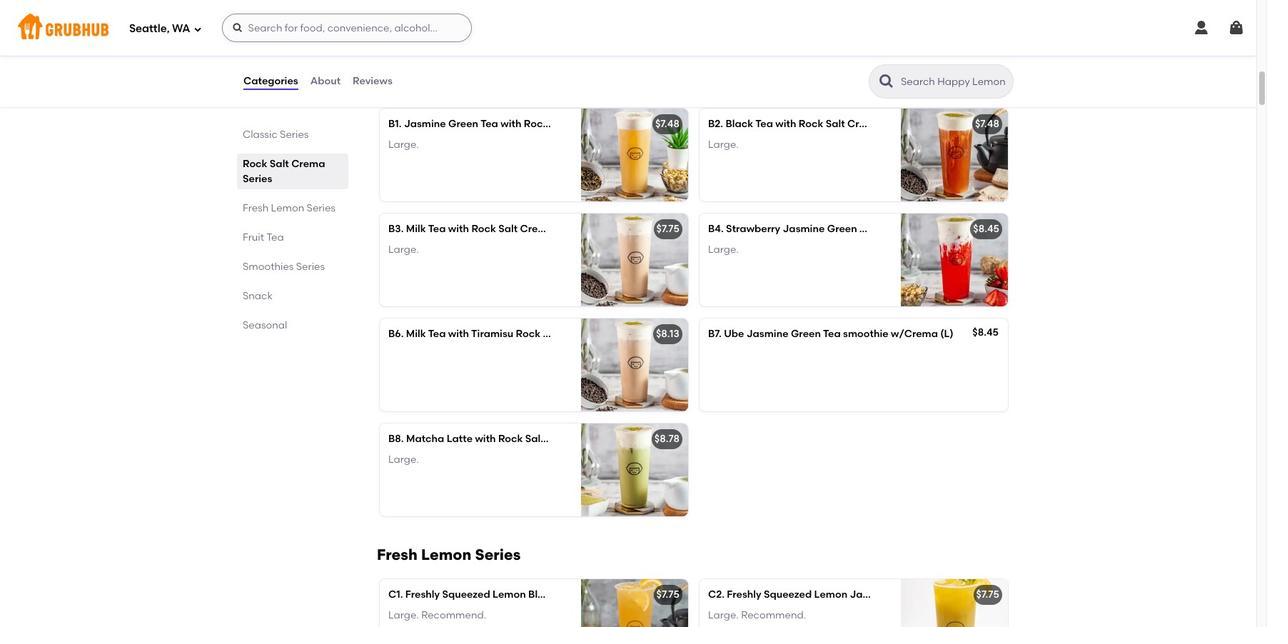 Task type: locate. For each thing, give the bounding box(es) containing it.
1 horizontal spatial fresh
[[377, 546, 418, 564]]

2 vertical spatial black
[[529, 589, 556, 601]]

0 horizontal spatial recommend.
[[422, 609, 487, 621]]

1 horizontal spatial fresh lemon series
[[377, 546, 521, 564]]

1 horizontal spatial freshly
[[727, 589, 762, 601]]

large. recommend. down c2.
[[709, 609, 807, 621]]

2 vertical spatial jasmine
[[850, 589, 892, 601]]

svg image
[[1229, 19, 1246, 36], [232, 22, 243, 34]]

large. recommend. down c1.
[[389, 609, 487, 621]]

0 horizontal spatial svg image
[[232, 22, 243, 34]]

tiramisu
[[471, 328, 514, 340]]

milk for b6.
[[406, 328, 426, 340]]

snack
[[243, 290, 273, 302]]

black
[[411, 12, 439, 24], [726, 118, 754, 130], [529, 589, 556, 601]]

series
[[507, 75, 553, 93], [280, 129, 309, 141], [243, 173, 272, 185], [307, 202, 336, 214], [296, 261, 325, 273], [475, 546, 521, 564]]

ube
[[724, 328, 745, 340]]

1 vertical spatial fresh
[[377, 546, 418, 564]]

freshly right c1.
[[406, 589, 440, 601]]

1 horizontal spatial rock salt crema series
[[377, 75, 553, 93]]

recommend. down c1. freshly squeezed lemon black tea (l)
[[422, 609, 487, 621]]

1 $7.48 from the left
[[656, 118, 680, 130]]

fresh lemon series up c1. freshly squeezed lemon black tea (l)
[[377, 546, 521, 564]]

green
[[449, 118, 479, 130], [791, 328, 821, 340], [895, 589, 925, 601]]

svg image
[[1194, 19, 1211, 36], [193, 25, 202, 33]]

0 horizontal spatial jasmine
[[404, 118, 446, 130]]

0 vertical spatial fresh
[[243, 202, 269, 214]]

series inside smoothies series tab
[[296, 261, 325, 273]]

tea
[[496, 12, 514, 24], [481, 118, 498, 130], [756, 118, 774, 130], [428, 223, 446, 235], [267, 231, 284, 244], [428, 328, 446, 340], [824, 328, 841, 340], [558, 589, 576, 601], [927, 589, 945, 601]]

with
[[501, 118, 522, 130], [776, 118, 797, 130], [448, 223, 469, 235], [448, 328, 469, 340], [475, 433, 496, 445]]

jasmine
[[404, 118, 446, 130], [747, 328, 789, 340], [850, 589, 892, 601]]

fresh
[[243, 202, 269, 214], [377, 546, 418, 564]]

0 vertical spatial jasmine
[[404, 118, 446, 130]]

2 vertical spatial green
[[895, 589, 925, 601]]

1 squeezed from the left
[[442, 589, 491, 601]]

b4. strawberry jasmine green tea, black tea with rock salt crema (l) image
[[901, 214, 1009, 307]]

0 vertical spatial milk
[[406, 223, 426, 235]]

crema
[[452, 75, 504, 93], [573, 118, 607, 130], [848, 118, 882, 130], [292, 158, 325, 170], [520, 223, 554, 235], [565, 328, 599, 340], [547, 433, 581, 445]]

milk right b6. at the bottom
[[406, 328, 426, 340]]

milk for b3.
[[406, 223, 426, 235]]

milk
[[406, 223, 426, 235], [406, 328, 426, 340]]

series up the fruit tea tab
[[307, 202, 336, 214]]

1 vertical spatial rock salt crema series
[[243, 158, 325, 185]]

large. recommend.
[[389, 609, 487, 621], [709, 609, 807, 621]]

1 vertical spatial milk
[[406, 328, 426, 340]]

lemon
[[271, 202, 304, 214], [421, 546, 472, 564], [493, 589, 526, 601], [815, 589, 848, 601]]

fresh lemon series inside 'tab'
[[243, 202, 336, 214]]

squeezed
[[442, 589, 491, 601], [764, 589, 812, 601]]

0 horizontal spatial black
[[411, 12, 439, 24]]

0 horizontal spatial large. recommend.
[[389, 609, 487, 621]]

2 $7.48 from the left
[[976, 118, 1000, 130]]

smoothies series
[[243, 261, 325, 273]]

1 vertical spatial black
[[726, 118, 754, 130]]

$7.75
[[657, 223, 680, 235], [657, 589, 680, 601], [977, 589, 1000, 601]]

$7.75 for large. recommend.
[[657, 589, 680, 601]]

1 horizontal spatial svg image
[[1229, 19, 1246, 36]]

fresh up c1.
[[377, 546, 418, 564]]

fresh up "fruit"
[[243, 202, 269, 214]]

1 freshly from the left
[[406, 589, 440, 601]]

series up snack tab
[[296, 261, 325, 273]]

salt
[[419, 75, 449, 93], [551, 118, 570, 130], [826, 118, 845, 130], [270, 158, 289, 170], [499, 223, 518, 235], [543, 328, 562, 340], [526, 433, 545, 445]]

0 horizontal spatial green
[[449, 118, 479, 130]]

Search for food, convenience, alcohol... search field
[[222, 14, 472, 42]]

2 horizontal spatial jasmine
[[850, 589, 892, 601]]

smoothies series tab
[[243, 259, 343, 274]]

large. for the b1. jasmine green tea with rock salt crema (l) 'image'
[[389, 138, 419, 150]]

$7.48 left b2.
[[656, 118, 680, 130]]

a13. black tea/green tea
[[389, 12, 514, 24]]

2 recommend. from the left
[[742, 609, 807, 621]]

1 large. recommend. from the left
[[389, 609, 487, 621]]

large. recommend. for c1.
[[389, 609, 487, 621]]

wa
[[172, 22, 190, 35]]

large.
[[389, 138, 419, 150], [709, 138, 739, 150], [389, 243, 419, 255], [709, 243, 739, 255], [389, 453, 419, 465], [389, 609, 419, 621], [709, 609, 739, 621]]

series up c1. freshly squeezed lemon black tea (l)
[[475, 546, 521, 564]]

fresh lemon series
[[243, 202, 336, 214], [377, 546, 521, 564]]

2 squeezed from the left
[[764, 589, 812, 601]]

b7.
[[709, 328, 722, 340]]

b2. black tea with rock salt crema (l)
[[709, 118, 897, 130]]

freshly right c2.
[[727, 589, 762, 601]]

1 horizontal spatial green
[[791, 328, 821, 340]]

series down classic
[[243, 173, 272, 185]]

1 horizontal spatial squeezed
[[764, 589, 812, 601]]

2 freshly from the left
[[727, 589, 762, 601]]

rock inside tab
[[243, 158, 268, 170]]

classic
[[243, 129, 278, 141]]

freshly
[[406, 589, 440, 601], [727, 589, 762, 601]]

b6. milk tea with tiramisu rock salt crema (l)
[[389, 328, 614, 340]]

$8.45
[[974, 223, 1000, 235], [973, 327, 999, 339]]

about
[[310, 75, 341, 87]]

0 horizontal spatial fresh
[[243, 202, 269, 214]]

classic series tab
[[243, 127, 343, 142]]

1 recommend. from the left
[[422, 609, 487, 621]]

$7.48 down search happy lemon search field
[[976, 118, 1000, 130]]

series inside classic series tab
[[280, 129, 309, 141]]

0 horizontal spatial $7.48
[[656, 118, 680, 130]]

recommend.
[[422, 609, 487, 621], [742, 609, 807, 621]]

seattle,
[[129, 22, 170, 35]]

0 horizontal spatial freshly
[[406, 589, 440, 601]]

0 vertical spatial black
[[411, 12, 439, 24]]

c1. freshly squeezed lemon black tea (l) image
[[581, 580, 689, 627]]

rock
[[377, 75, 415, 93], [524, 118, 549, 130], [799, 118, 824, 130], [243, 158, 268, 170], [472, 223, 496, 235], [516, 328, 541, 340], [499, 433, 523, 445]]

categories button
[[243, 56, 299, 107]]

0 vertical spatial fresh lemon series
[[243, 202, 336, 214]]

1 horizontal spatial black
[[529, 589, 556, 601]]

c2.
[[709, 589, 725, 601]]

1 horizontal spatial $7.48
[[976, 118, 1000, 130]]

reviews button
[[352, 56, 393, 107]]

1 horizontal spatial recommend.
[[742, 609, 807, 621]]

milk right b3.
[[406, 223, 426, 235]]

large. for b2. black tea with rock salt crema (l) image
[[709, 138, 739, 150]]

1 horizontal spatial svg image
[[1194, 19, 1211, 36]]

1 horizontal spatial large. recommend.
[[709, 609, 807, 621]]

$7.48 for b1. jasmine green tea with rock salt crema (l)
[[656, 118, 680, 130]]

recommend. down c2. freshly squeezed lemon jasmine green tea (l)
[[742, 609, 807, 621]]

$8.13
[[656, 328, 680, 340]]

rock salt crema series down 'classic series'
[[243, 158, 325, 185]]

0 horizontal spatial squeezed
[[442, 589, 491, 601]]

1 vertical spatial fresh lemon series
[[377, 546, 521, 564]]

black inside button
[[411, 12, 439, 24]]

reviews
[[353, 75, 393, 87]]

$7.48
[[656, 118, 680, 130], [976, 118, 1000, 130]]

rock salt crema series
[[377, 75, 553, 93], [243, 158, 325, 185]]

0 horizontal spatial fresh lemon series
[[243, 202, 336, 214]]

$8.78
[[655, 433, 680, 445]]

0 vertical spatial green
[[449, 118, 479, 130]]

0 horizontal spatial rock salt crema series
[[243, 158, 325, 185]]

fresh lemon series up the fruit tea tab
[[243, 202, 336, 214]]

(l)
[[609, 118, 622, 130], [884, 118, 897, 130], [557, 223, 570, 235], [601, 328, 614, 340], [941, 328, 954, 340], [583, 433, 597, 445], [578, 589, 592, 601], [947, 589, 960, 601]]

1 milk from the top
[[406, 223, 426, 235]]

series right classic
[[280, 129, 309, 141]]

w/crema
[[891, 328, 939, 340]]

2 milk from the top
[[406, 328, 426, 340]]

2 horizontal spatial black
[[726, 118, 754, 130]]

b1. jasmine green tea with rock salt crema (l)
[[389, 118, 622, 130]]

1 horizontal spatial jasmine
[[747, 328, 789, 340]]

tea inside a13. black tea/green tea button
[[496, 12, 514, 24]]

rock salt crema series up b1. jasmine green tea with rock salt crema (l)
[[377, 75, 553, 93]]

1 vertical spatial green
[[791, 328, 821, 340]]

Search Happy Lemon search field
[[900, 75, 1009, 89]]

lemon inside 'tab'
[[271, 202, 304, 214]]

2 large. recommend. from the left
[[709, 609, 807, 621]]

fruit tea
[[243, 231, 284, 244]]



Task type: describe. For each thing, give the bounding box(es) containing it.
b2.
[[709, 118, 724, 130]]

fresh lemon series tab
[[243, 201, 343, 216]]

recommend. for c2.
[[742, 609, 807, 621]]

latte
[[447, 433, 473, 445]]

0 vertical spatial rock salt crema series
[[377, 75, 553, 93]]

with for b2. black tea with rock salt crema (l)
[[776, 118, 797, 130]]

b1. jasmine green tea with rock salt crema (l) image
[[581, 109, 689, 202]]

b2. black tea with rock salt crema (l) image
[[901, 109, 1009, 202]]

seasonal
[[243, 319, 287, 331]]

b1.
[[389, 118, 402, 130]]

$7.48 for b2. black tea with rock salt crema (l)
[[976, 118, 1000, 130]]

1 vertical spatial jasmine
[[747, 328, 789, 340]]

b6. milk tea with tiramisu rock salt crema (l) image
[[581, 319, 689, 412]]

squeezed for jasmine
[[764, 589, 812, 601]]

b6.
[[389, 328, 404, 340]]

smoothies
[[243, 261, 294, 273]]

1 vertical spatial $8.45
[[973, 327, 999, 339]]

b7. ube jasmine green tea smoothie w/crema (l)
[[709, 328, 954, 340]]

seasonal tab
[[243, 318, 343, 333]]

large. recommend. for c2.
[[709, 609, 807, 621]]

fresh inside 'tab'
[[243, 202, 269, 214]]

salt inside rock salt crema series
[[270, 158, 289, 170]]

large. for b8. matcha latte with rock salt crema (l) image
[[389, 453, 419, 465]]

seattle, wa
[[129, 22, 190, 35]]

recommend. for c1.
[[422, 609, 487, 621]]

0 horizontal spatial svg image
[[193, 25, 202, 33]]

b3. milk tea with rock salt crema (l)
[[389, 223, 570, 235]]

series up b1. jasmine green tea with rock salt crema (l)
[[507, 75, 553, 93]]

search icon image
[[879, 73, 896, 90]]

series inside rock salt crema series
[[243, 173, 272, 185]]

c2. freshly squeezed lemon jasmine green tea (l) image
[[901, 580, 1009, 627]]

rock salt crema series inside tab
[[243, 158, 325, 185]]

with for b8. matcha latte with rock salt crema (l)
[[475, 433, 496, 445]]

a13. black tea/green tea button
[[380, 3, 689, 46]]

snack tab
[[243, 289, 343, 304]]

b8. matcha latte with rock salt crema (l) image
[[581, 424, 689, 517]]

c1.
[[389, 589, 403, 601]]

fruit
[[243, 231, 264, 244]]

c1. freshly squeezed lemon black tea (l)
[[389, 589, 592, 601]]

with for b6. milk tea with tiramisu rock salt crema (l)
[[448, 328, 469, 340]]

$7.75 for large.
[[657, 223, 680, 235]]

a13.
[[389, 12, 409, 24]]

about button
[[310, 56, 341, 107]]

smoothie
[[844, 328, 889, 340]]

with for b3. milk tea with rock salt crema (l)
[[448, 223, 469, 235]]

freshly for c2.
[[727, 589, 762, 601]]

large. for 'b3. milk tea with rock salt crema (l)' image
[[389, 243, 419, 255]]

black for tea
[[726, 118, 754, 130]]

freshly for c1.
[[406, 589, 440, 601]]

black for tea/green
[[411, 12, 439, 24]]

categories
[[244, 75, 298, 87]]

classic series
[[243, 129, 309, 141]]

c2. freshly squeezed lemon jasmine green tea (l)
[[709, 589, 960, 601]]

fruit tea tab
[[243, 230, 343, 245]]

squeezed for black
[[442, 589, 491, 601]]

b8.
[[389, 433, 404, 445]]

main navigation navigation
[[0, 0, 1257, 56]]

tea/green
[[441, 12, 494, 24]]

rock salt crema series tab
[[243, 156, 343, 186]]

b8. matcha latte with rock salt crema (l)
[[389, 433, 597, 445]]

tea inside the fruit tea tab
[[267, 231, 284, 244]]

2 horizontal spatial green
[[895, 589, 925, 601]]

b3.
[[389, 223, 404, 235]]

b3. milk tea with rock salt crema (l) image
[[581, 214, 689, 307]]

series inside the 'fresh lemon series' 'tab'
[[307, 202, 336, 214]]

large. for b4. strawberry jasmine green tea, black tea with rock salt crema (l) image
[[709, 243, 739, 255]]

0 vertical spatial $8.45
[[974, 223, 1000, 235]]

matcha
[[406, 433, 445, 445]]

crema inside rock salt crema series
[[292, 158, 325, 170]]



Task type: vqa. For each thing, say whether or not it's contained in the screenshot.
left Freshly
yes



